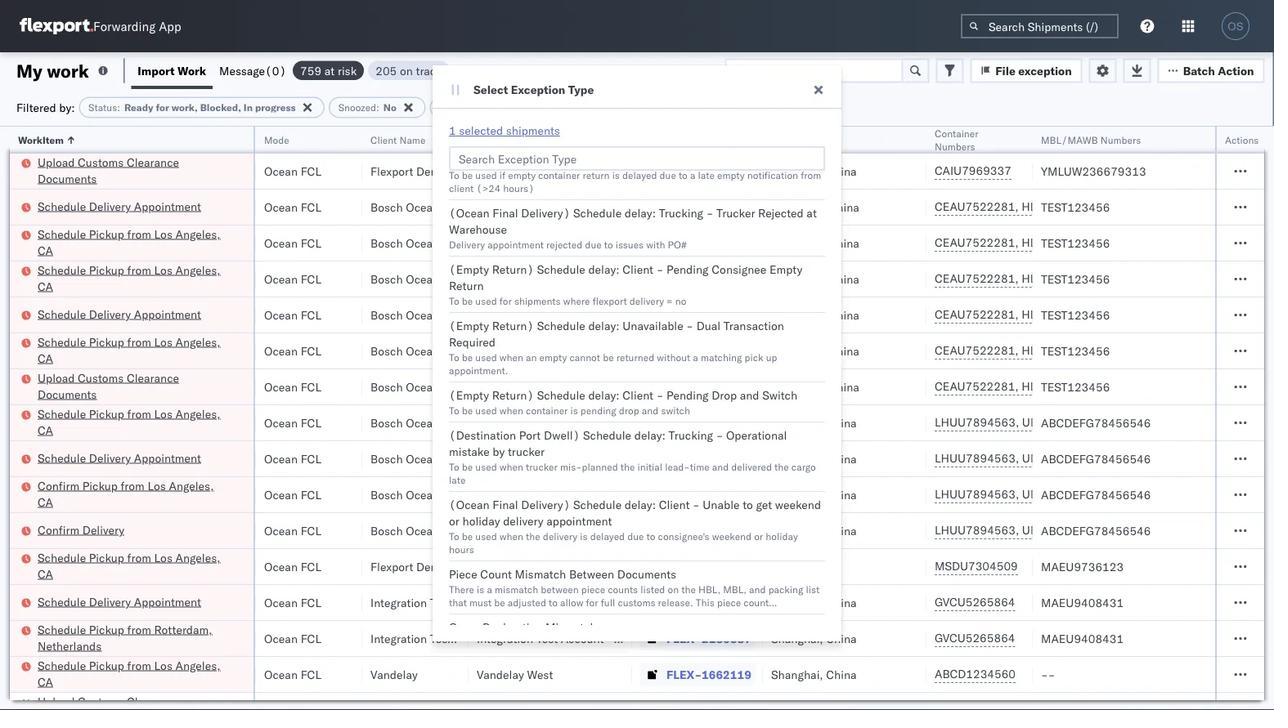 Task type: describe. For each thing, give the bounding box(es) containing it.
customs for first upload customs clearance documents "button"
[[78, 155, 124, 169]]

resize handle column header for container numbers
[[1013, 127, 1033, 711]]

late inside the (destination port dwell) schedule delay: trucking - operational mistake by trucker to be used when trucker mis-planned the initial lead-time and delivered the cargo late
[[449, 474, 466, 486]]

return
[[583, 169, 610, 181]]

2 shanghai, from the top
[[771, 416, 823, 430]]

205
[[376, 63, 397, 78]]

from for "schedule pickup from los angeles, ca" link for first the schedule pickup from los angeles, ca button from the bottom of the page
[[127, 659, 151, 673]]

confirm pickup from los angeles, ca link
[[38, 478, 232, 511]]

count
[[480, 568, 512, 582]]

1 abcdefg78456546 from the top
[[1041, 416, 1151, 430]]

confirm delivery link
[[38, 522, 124, 539]]

appointment for 2nd schedule delivery appointment link from the top of the page
[[134, 307, 201, 321]]

3 1889466 from the top
[[702, 488, 752, 502]]

los for confirm pickup from los angeles, ca button
[[148, 479, 166, 493]]

delivery) for delivery
[[521, 498, 570, 512]]

0 horizontal spatial risk
[[338, 63, 357, 78]]

is inside (empty return) schedule delay: client - pending drop and switch to be used when container is pending drop and switch
[[571, 404, 578, 417]]

0 horizontal spatial empty
[[508, 169, 536, 181]]

1 horizontal spatial the
[[621, 461, 635, 473]]

3 : from the left
[[468, 101, 471, 114]]

client inside (empty return) schedule delay: client - pending drop and switch to be used when container is pending drop and switch
[[623, 389, 654, 403]]

6 12:59 from the top
[[27, 416, 59, 430]]

dec down 12:00 am mst, nov 9, 2022
[[114, 416, 136, 430]]

(ocean final delivery) schedule delay: client - unable to get weekend or holiday delivery appointment to be used when the delivery is delayed due to consignee's weekend or holiday hours
[[449, 498, 821, 556]]

is inside (ocean final delivery) schedule delay: client - unable to get weekend or holiday delivery appointment to be used when the delivery is delayed due to consignee's weekend or holiday hours
[[580, 530, 588, 543]]

mbl/mawb numbers button
[[1033, 130, 1221, 146]]

is inside to be used if empty container return is delayed due to a late empty notification from client (>24 hours)
[[612, 169, 620, 181]]

5 ceau7522281, hlxu6269489, hlxu8034992 from the top
[[935, 344, 1189, 358]]

0 vertical spatial weekend
[[775, 498, 821, 512]]

empty inside the (empty return) schedule delay: unavailable  - dual transaction required to be used when an empty cannot be returned without a matching pick up appointment.
[[540, 351, 567, 364]]

consignee's
[[658, 530, 710, 543]]

client inside (empty return) schedule delay: client -  pending consignee empty return to be used for shipments where flexport delivery = no
[[623, 263, 654, 277]]

to inside (empty return) schedule delay: client - pending drop and switch to be used when container is pending drop and switch
[[449, 404, 459, 417]]

app
[[159, 18, 181, 34]]

workitem button
[[10, 130, 237, 146]]

- inside (empty return) schedule delay: client - pending drop and switch to be used when container is pending drop and switch
[[657, 389, 664, 403]]

3 hlxu6269489, from the top
[[1022, 272, 1106, 286]]

4 1889466 from the top
[[702, 524, 752, 538]]

when inside (empty return) schedule delay: client - pending drop and switch to be used when container is pending drop and switch
[[500, 404, 523, 417]]

time
[[690, 461, 710, 473]]

appointment.
[[449, 364, 508, 377]]

exception
[[511, 83, 565, 97]]

yantian
[[771, 560, 810, 574]]

(empty for (empty return) schedule delay: unavailable  - dual transaction required
[[449, 319, 489, 333]]

(empty for (empty return) schedule delay: client -  pending consignee empty return
[[449, 263, 489, 277]]

1 vertical spatial holiday
[[766, 530, 798, 543]]

2 1846748 from the top
[[702, 236, 752, 250]]

12:59 am mst, jan 25, 2023
[[27, 668, 184, 682]]

2 schedule delivery appointment link from the top
[[38, 306, 201, 323]]

in
[[244, 101, 253, 114]]

1 uetu5238478 from the top
[[1022, 416, 1102, 430]]

file exception
[[996, 63, 1072, 78]]

0 vertical spatial at
[[325, 63, 335, 78]]

4 schedule delivery appointment from the top
[[38, 595, 201, 609]]

1 hlxu6269489, from the top
[[1022, 200, 1106, 214]]

6 fcl from the top
[[301, 344, 321, 358]]

when inside the (destination port dwell) schedule delay: trucking - operational mistake by trucker to be used when trucker mis-planned the initial lead-time and delivered the cargo late
[[500, 461, 523, 473]]

schedule inside the (empty return) schedule delay: unavailable  - dual transaction required to be used when an empty cannot be returned without a matching pick up appointment.
[[537, 319, 585, 333]]

piece
[[449, 568, 477, 582]]

to left get
[[743, 498, 753, 512]]

2 vertical spatial 23,
[[127, 632, 145, 646]]

12:59 am mst, jan 13, 2023
[[27, 560, 184, 574]]

10 fcl from the top
[[301, 488, 321, 502]]

delivery for 2nd schedule delivery appointment link from the bottom of the page
[[89, 451, 131, 465]]

by:
[[59, 100, 75, 115]]

3 ceau7522281, from the top
[[935, 272, 1019, 286]]

1 horizontal spatial --
[[1041, 668, 1055, 682]]

4 flex-1889466 from the top
[[667, 524, 752, 538]]

3 schedule delivery appointment link from the top
[[38, 450, 201, 467]]

action
[[1218, 63, 1254, 78]]

11 ocean fcl from the top
[[264, 524, 321, 538]]

2 omka from the top
[[1246, 200, 1274, 214]]

3 uetu5238478 from the top
[[1022, 487, 1102, 502]]

actions
[[1225, 134, 1259, 146]]

3 ocean fcl from the top
[[264, 236, 321, 250]]

3 resize handle column header from the left
[[236, 127, 256, 711]]

7 ca from the top
[[38, 675, 53, 690]]

container numbers
[[935, 127, 979, 153]]

used inside (empty return) schedule delay: client -  pending consignee empty return to be used for shipments where flexport delivery = no
[[476, 295, 497, 307]]

schedule inside (ocean final delivery) schedule delay: trucking - trucker rejected at warehouse delivery appointment rejected due to issues with po#
[[573, 206, 622, 220]]

used inside the (empty return) schedule delay: unavailable  - dual transaction required to be used when an empty cannot be returned without a matching pick up appointment.
[[476, 351, 497, 364]]

8 ocean fcl from the top
[[264, 416, 321, 430]]

5 schedule pickup from los angeles, ca button from the top
[[38, 550, 232, 584]]

1 2130387 from the top
[[702, 596, 752, 610]]

upload customs clearance documents for second upload customs clearance documents link from the bottom of the page
[[38, 155, 179, 186]]

5 omka from the top
[[1246, 308, 1274, 322]]

consignee up (>24 at the top left of the page
[[450, 164, 505, 178]]

customs for 1st upload customs clearance documents "button" from the bottom of the page
[[78, 371, 124, 385]]

0 vertical spatial or
[[449, 514, 460, 529]]

filtered
[[16, 100, 56, 115]]

5 hlxu8034992 from the top
[[1109, 344, 1189, 358]]

0 vertical spatial shipments
[[506, 124, 560, 138]]

4 lhuu7894563, uetu5238478 from the top
[[935, 523, 1102, 538]]

workitem
[[18, 134, 64, 146]]

5 flex- from the top
[[667, 308, 702, 322]]

resize handle column header for mbl/mawb numbers
[[1218, 127, 1238, 711]]

the inside (ocean final delivery) schedule delay: client - unable to get weekend or holiday delivery appointment to be used when the delivery is delayed due to consignee's weekend or holiday hours
[[526, 530, 540, 543]]

schedule pickup from los angeles, ca link for third the schedule pickup from los angeles, ca button
[[38, 334, 232, 367]]

progress
[[255, 101, 296, 114]]

return) for (empty return) schedule delay: client - pending drop and switch
[[492, 389, 534, 403]]

1
[[449, 124, 456, 138]]

on
[[400, 63, 413, 78]]

schedule pickup from los angeles, ca link for 4th the schedule pickup from los angeles, ca button
[[38, 406, 232, 439]]

2 flexport from the top
[[371, 560, 413, 574]]

mst, up 5:00 pm mst, dec 23, 2022
[[83, 452, 111, 466]]

12 ocean fcl from the top
[[264, 560, 321, 574]]

pickup for 4th the schedule pickup from los angeles, ca button
[[89, 407, 124, 421]]

2023 up rotterdam,
[[148, 596, 176, 610]]

5 ocean fcl from the top
[[264, 308, 321, 322]]

appointment for fourth schedule delivery appointment link
[[134, 595, 201, 609]]

4 schedule pickup from los angeles, ca from the top
[[38, 407, 220, 438]]

7:00
[[27, 524, 52, 538]]

5 fcl from the top
[[301, 308, 321, 322]]

los for third the schedule pickup from los angeles, ca button
[[154, 335, 173, 349]]

6 ca from the top
[[38, 567, 53, 582]]

3 12:59 am mdt, nov 5, 2022 from the top
[[27, 272, 181, 286]]

3 schedule delivery appointment from the top
[[38, 451, 201, 465]]

mst, down 7:00 am mst, dec 24, 2022 in the left bottom of the page
[[83, 560, 111, 574]]

upload for upload customs clearance link
[[38, 695, 75, 709]]

reset to default filters
[[593, 63, 715, 77]]

schedule inside the (destination port dwell) schedule delay: trucking - operational mistake by trucker to be used when trucker mis-planned the initial lead-time and delivered the cargo late
[[583, 429, 632, 443]]

8 flex- from the top
[[667, 416, 702, 430]]

2023 right "25,"
[[156, 668, 184, 682]]

los for sixth the schedule pickup from los angeles, ca button from the bottom
[[154, 227, 173, 241]]

2 maeu9408431 from the top
[[1041, 632, 1124, 646]]

dec up 7:00 am mst, dec 24, 2022 in the left bottom of the page
[[106, 488, 128, 502]]

confirm pickup from los angeles, ca
[[38, 479, 214, 510]]

mst, down the 12:59 am mst, jan 13, 2023
[[75, 596, 103, 610]]

3 5, from the top
[[139, 272, 150, 286]]

po#
[[668, 238, 687, 251]]

2 1889466 from the top
[[702, 452, 752, 466]]

12:00
[[27, 380, 59, 394]]

1:00
[[27, 164, 52, 178]]

2 vertical spatial delivery
[[543, 530, 578, 543]]

pending for drop
[[667, 389, 709, 403]]

0 vertical spatial and
[[740, 389, 759, 403]]

schedule pickup from los angeles, ca link for sixth the schedule pickup from los angeles, ca button from the bottom
[[38, 226, 232, 259]]

4 ca from the top
[[38, 423, 53, 438]]

delay: inside (ocean final delivery) schedule delay: trucking - trucker rejected at warehouse delivery appointment rejected due to issues with po#
[[625, 206, 656, 220]]

(ocean for (ocean final delivery) schedule delay: trucking - trucker rejected at warehouse
[[449, 206, 490, 220]]

to right reset
[[626, 63, 637, 77]]

0 horizontal spatial for
[[156, 101, 169, 114]]

when inside the (empty return) schedule delay: unavailable  - dual transaction required to be used when an empty cannot be returned without a matching pick up appointment.
[[500, 351, 523, 364]]

resize handle column header for workitem
[[234, 127, 254, 711]]

delivery inside (empty return) schedule delay: client -  pending consignee empty return to be used for shipments where flexport delivery = no
[[630, 295, 664, 307]]

(ocean for (ocean final delivery) schedule delay: client - unable to get weekend or holiday delivery appointment
[[449, 498, 490, 512]]

dec up confirm pickup from los angeles, ca
[[114, 452, 136, 466]]

issues
[[616, 238, 644, 251]]

by
[[493, 445, 505, 459]]

2 5, from the top
[[139, 236, 150, 250]]

resize handle column header for flex id
[[744, 127, 763, 711]]

2023 right 13,
[[156, 560, 184, 574]]

from for "schedule pickup from los angeles, ca" link for 2nd the schedule pickup from los angeles, ca button from the top
[[127, 263, 151, 277]]

5 test123456 from the top
[[1041, 344, 1110, 358]]

be down required
[[462, 351, 473, 364]]

(destination port dwell) schedule delay: trucking - operational mistake by trucker to be used when trucker mis-planned the initial lead-time and delivered the cargo late
[[449, 429, 816, 486]]

flex-1662119
[[667, 668, 752, 682]]

clearance for upload customs clearance link
[[127, 695, 179, 709]]

be inside (ocean final delivery) schedule delay: client - unable to get weekend or holiday delivery appointment to be used when the delivery is delayed due to consignee's weekend or holiday hours
[[462, 530, 473, 543]]

14 fcl from the top
[[301, 632, 321, 646]]

maeu9736123
[[1041, 560, 1124, 574]]

appointment inside (ocean final delivery) schedule delay: client - unable to get weekend or holiday delivery appointment to be used when the delivery is delayed due to consignee's weekend or holiday hours
[[547, 514, 612, 529]]

delay: inside (ocean final delivery) schedule delay: client - unable to get weekend or holiday delivery appointment to be used when the delivery is delayed due to consignee's weekend or holiday hours
[[625, 498, 656, 512]]

6 flex- from the top
[[667, 344, 702, 358]]

7 shanghai, china from the top
[[771, 632, 857, 646]]

forwarding app
[[93, 18, 181, 34]]

deadline button
[[19, 130, 182, 146]]

1 vertical spatial and
[[642, 404, 659, 417]]

upload for first upload customs clearance documents link from the bottom
[[38, 371, 75, 385]]

3 shenzhen, from the top
[[771, 272, 826, 286]]

container numbers button
[[927, 124, 1017, 153]]

documents for first upload customs clearance documents link from the bottom
[[38, 387, 97, 402]]

4 ceau7522281, from the top
[[935, 308, 1019, 322]]

6 1846748 from the top
[[702, 380, 752, 394]]

cannot
[[570, 351, 600, 364]]

return) for (empty return) schedule delay: client -  pending consignee empty return
[[492, 263, 534, 277]]

to inside to be used if empty container return is delayed due to a late empty notification from client (>24 hours)
[[449, 169, 459, 181]]

1 vertical spatial risk
[[452, 101, 468, 114]]

1 vertical spatial 23,
[[127, 596, 145, 610]]

2 shanghai, china from the top
[[771, 416, 857, 430]]

7:00 am mst, dec 24, 2022
[[27, 524, 180, 538]]

jan up schedule pickup from rotterdam, netherlands
[[106, 596, 124, 610]]

from for sixth the schedule pickup from los angeles, ca button from the bottom "schedule pickup from los angeles, ca" link
[[127, 227, 151, 241]]

to inside (ocean final delivery) schedule delay: client - unable to get weekend or holiday delivery appointment to be used when the delivery is delayed due to consignee's weekend or holiday hours
[[449, 530, 459, 543]]

1 upload customs clearance documents button from the top
[[38, 154, 232, 189]]

5 5, from the top
[[139, 344, 150, 358]]

upload for second upload customs clearance documents link from the bottom of the page
[[38, 155, 75, 169]]

piece count mismatch between documents button
[[443, 560, 825, 615]]

to inside the (empty return) schedule delay: unavailable  - dual transaction required to be used when an empty cannot be returned without a matching pick up appointment.
[[449, 351, 459, 364]]

9 ocean fcl from the top
[[264, 452, 321, 466]]

1 flexport demo consignee from the top
[[371, 164, 505, 178]]

consignee button
[[469, 130, 616, 146]]

los for 2nd the schedule pickup from los angeles, ca button from the top
[[154, 263, 173, 277]]

appointment inside (ocean final delivery) schedule delay: trucking - trucker rejected at warehouse delivery appointment rejected due to issues with po#
[[488, 238, 544, 251]]

my
[[16, 59, 42, 82]]

operat
[[1246, 134, 1274, 146]]

1 fcl from the top
[[301, 164, 321, 178]]

snoozed : no
[[338, 101, 397, 114]]

warehouse
[[449, 222, 507, 237]]

15 fcl from the top
[[301, 668, 321, 682]]

2 shenzhen, from the top
[[771, 236, 826, 250]]

mode button
[[256, 130, 346, 146]]

: for status
[[117, 101, 120, 114]]

schedule inside schedule pickup from rotterdam, netherlands
[[38, 623, 86, 637]]

pickup for third the schedule pickup from los angeles, ca button
[[89, 335, 124, 349]]

- inside the (empty return) schedule delay: unavailable  - dual transaction required to be used when an empty cannot be returned without a matching pick up appointment.
[[687, 319, 694, 333]]

ca inside confirm pickup from los angeles, ca
[[38, 495, 53, 510]]

netherlands
[[38, 639, 102, 654]]

2 9:30 pm mst, jan 23, 2023 from the top
[[27, 632, 176, 646]]

4 hlxu8034992 from the top
[[1109, 308, 1189, 322]]

type
[[568, 83, 594, 97]]

2 hlxu8034992 from the top
[[1109, 236, 1189, 250]]

delay: inside the (empty return) schedule delay: unavailable  - dual transaction required to be used when an empty cannot be returned without a matching pick up appointment.
[[588, 319, 620, 333]]

resize handle column header for consignee
[[613, 127, 632, 711]]

client inside (ocean final delivery) schedule delay: client - unable to get weekend or holiday delivery appointment to be used when the delivery is delayed due to consignee's weekend or holiday hours
[[659, 498, 690, 512]]

1 lagerfeld from the top
[[641, 596, 690, 610]]

0 vertical spatial 23,
[[130, 488, 148, 502]]

unavailable
[[623, 319, 684, 333]]

759 at risk
[[300, 63, 357, 78]]

3 schedule pickup from los angeles, ca from the top
[[38, 335, 220, 366]]

track
[[416, 63, 442, 78]]

be inside to be used if empty container return is delayed due to a late empty notification from client (>24 hours)
[[462, 169, 473, 181]]

forwarding
[[93, 18, 156, 34]]

rotterdam,
[[154, 623, 212, 637]]

consignee down hours
[[450, 560, 505, 574]]

forwarding app link
[[20, 18, 181, 34]]

2 2130387 from the top
[[702, 632, 752, 646]]

switch
[[661, 404, 690, 417]]

11 flex- from the top
[[667, 524, 702, 538]]

id
[[661, 134, 671, 146]]

2023 up "25,"
[[148, 632, 176, 646]]

vandelay for vandelay
[[371, 668, 418, 682]]

schedule pickup from rotterdam, netherlands
[[38, 623, 212, 654]]

be right cannot at left
[[603, 351, 614, 364]]

ready
[[124, 101, 153, 114]]

1 selected shipments
[[449, 124, 560, 138]]

pickup for sixth the schedule pickup from los angeles, ca button from the bottom
[[89, 227, 124, 241]]

work,
[[172, 101, 198, 114]]

mst, down 5:00 pm mst, dec 23, 2022
[[76, 524, 104, 538]]

0 vertical spatial trucker
[[508, 445, 545, 459]]

(destination
[[449, 429, 516, 443]]

abcd1234560
[[935, 667, 1016, 682]]

3 abcdefg78456546 from the top
[[1041, 488, 1151, 502]]

os button
[[1217, 7, 1255, 45]]

appointment for 2nd schedule delivery appointment link from the bottom of the page
[[134, 451, 201, 465]]

8 fcl from the top
[[301, 416, 321, 430]]

flex id
[[640, 134, 671, 146]]

due inside (ocean final delivery) schedule delay: trucking - trucker rejected at warehouse delivery appointment rejected due to issues with po#
[[585, 238, 602, 251]]

3 ca from the top
[[38, 351, 53, 366]]

4 12:59 am mdt, nov 5, 2022 from the top
[[27, 308, 181, 322]]

3 flex-1846748 from the top
[[667, 272, 752, 286]]

12 flex- from the top
[[667, 560, 702, 574]]

1 5, from the top
[[139, 200, 150, 214]]

1 9:30 from the top
[[27, 596, 52, 610]]

container inside to be used if empty container return is delayed due to a late empty notification from client (>24 hours)
[[538, 169, 580, 181]]

mst, up confirm delivery
[[75, 488, 103, 502]]

mis-
[[560, 461, 582, 473]]

2 pm from the top
[[55, 596, 73, 610]]

caiu7969337
[[935, 164, 1012, 178]]

19,
[[132, 164, 150, 178]]

4 shanghai, from the top
[[771, 488, 823, 502]]

from for third the schedule pickup from los angeles, ca button's "schedule pickup from los angeles, ca" link
[[127, 335, 151, 349]]

bookings
[[477, 560, 525, 574]]

angeles, inside confirm pickup from los angeles, ca
[[169, 479, 214, 493]]

1 flex-1846748 from the top
[[667, 200, 752, 214]]

initial
[[638, 461, 663, 473]]

3 pm from the top
[[55, 632, 73, 646]]

numbers for container numbers
[[935, 140, 975, 153]]

mbl/mawb
[[1041, 134, 1098, 146]]

- inside (ocean final delivery) schedule delay: client - unable to get weekend or holiday delivery appointment to be used when the delivery is delayed due to consignee's weekend or holiday hours
[[693, 498, 700, 512]]

to be used if empty container return is delayed due to a late empty notification from client (>24 hours)
[[449, 169, 821, 194]]

dual
[[697, 319, 721, 333]]

delay: inside (empty return) schedule delay: client -  pending consignee empty return to be used for shipments where flexport delivery = no
[[588, 263, 620, 277]]

3 shenzhen, china from the top
[[771, 272, 860, 286]]

hours)
[[503, 182, 535, 194]]

4 abcdefg78456546 from the top
[[1041, 524, 1151, 538]]

schedule inside (empty return) schedule delay: client - pending drop and switch to be used when container is pending drop and switch
[[537, 389, 585, 403]]

jan left "25,"
[[114, 668, 132, 682]]

4 schedule pickup from los angeles, ca button from the top
[[38, 406, 232, 440]]

2 schedule pickup from los angeles, ca button from the top
[[38, 262, 232, 297]]

1 test123456 from the top
[[1041, 200, 1110, 214]]

from for 4th the schedule pickup from los angeles, ca button's "schedule pickup from los angeles, ca" link
[[127, 407, 151, 421]]

schedule pickup from rotterdam, netherlands link
[[38, 622, 232, 655]]

consignee down (ocean final delivery) schedule delay: client - unable to get weekend or holiday delivery appointment to be used when the delivery is delayed due to consignee's weekend or holiday hours
[[552, 560, 607, 574]]

lead-
[[665, 461, 690, 473]]

aug
[[108, 164, 130, 178]]

when inside (ocean final delivery) schedule delay: client - unable to get weekend or holiday delivery appointment to be used when the delivery is delayed due to consignee's weekend or holiday hours
[[500, 530, 523, 543]]

13 ocean fcl from the top
[[264, 596, 321, 610]]

0 horizontal spatial holiday
[[463, 514, 500, 529]]

to inside (empty return) schedule delay: client -  pending consignee empty return to be used for shipments where flexport delivery = no
[[449, 295, 459, 307]]

delay: inside (empty return) schedule delay: client - pending drop and switch to be used when container is pending drop and switch
[[588, 389, 620, 403]]



Task type: vqa. For each thing, say whether or not it's contained in the screenshot.
Upload picture button
no



Task type: locate. For each thing, give the bounding box(es) containing it.
delayed inside to be used if empty container return is delayed due to a late empty notification from client (>24 hours)
[[622, 169, 657, 181]]

1 vertical spatial gvcu5265864
[[935, 631, 1016, 646]]

pending inside (empty return) schedule delay: client - pending drop and switch to be used when container is pending drop and switch
[[667, 389, 709, 403]]

1 vertical spatial flexport demo consignee
[[371, 560, 505, 574]]

shenzhen, china up the empty
[[771, 236, 860, 250]]

used up (destination
[[476, 404, 497, 417]]

5,
[[139, 200, 150, 214], [139, 236, 150, 250], [139, 272, 150, 286], [139, 308, 150, 322], [139, 344, 150, 358]]

mst, up upload customs clearance
[[83, 668, 111, 682]]

exception
[[1019, 63, 1072, 78]]

gvcu5265864 down msdu7304509
[[935, 595, 1016, 610]]

when up bookings
[[500, 530, 523, 543]]

when left 'an' at the left of the page
[[500, 351, 523, 364]]

4 1846748 from the top
[[702, 308, 752, 322]]

6 shenzhen, china from the top
[[771, 380, 860, 394]]

clearance inside upload customs clearance
[[127, 695, 179, 709]]

numbers
[[1101, 134, 1141, 146], [935, 140, 975, 153]]

8 shanghai, china from the top
[[771, 668, 857, 682]]

1 12:59 am mst, dec 14, 2022 from the top
[[27, 416, 187, 430]]

2 ceau7522281, from the top
[[935, 236, 1019, 250]]

gvcu5265864
[[935, 595, 1016, 610], [935, 631, 1016, 646]]

pm right 5:00
[[55, 488, 73, 502]]

0 vertical spatial a
[[690, 169, 696, 181]]

shenzhen, china down notification
[[771, 200, 860, 214]]

bookings test consignee
[[477, 560, 607, 574]]

documents inside button
[[617, 568, 677, 582]]

2 ocean fcl from the top
[[264, 200, 321, 214]]

1 vertical spatial weekend
[[712, 530, 752, 543]]

-- up (>24 at the top left of the page
[[477, 164, 491, 178]]

1 schedule delivery appointment link from the top
[[38, 198, 201, 215]]

uetu5238478
[[1022, 416, 1102, 430], [1022, 452, 1102, 466], [1022, 487, 1102, 502], [1022, 523, 1102, 538]]

(ocean inside (ocean final delivery) schedule delay: client - unable to get weekend or holiday delivery appointment to be used when the delivery is delayed due to consignee's weekend or holiday hours
[[449, 498, 490, 512]]

flex-2130387 up flex-1662119
[[667, 632, 752, 646]]

client name button
[[362, 130, 452, 146]]

return) inside (empty return) schedule delay: client -  pending consignee empty return to be used for shipments where flexport delivery = no
[[492, 263, 534, 277]]

0 horizontal spatial is
[[571, 404, 578, 417]]

1 14, from the top
[[138, 416, 156, 430]]

work
[[178, 63, 206, 78]]

(empty return) schedule delay: unavailable  - dual transaction required to be used when an empty cannot be returned without a matching pick up appointment.
[[449, 319, 784, 377]]

be up (destination
[[462, 404, 473, 417]]

delivery for fourth schedule delivery appointment link
[[89, 595, 131, 609]]

0 horizontal spatial at
[[325, 63, 335, 78]]

(0)
[[265, 63, 286, 78]]

at risk : overdue, due soon
[[439, 101, 564, 114]]

1 vertical spatial customs
[[78, 371, 124, 385]]

los for first the schedule pickup from los angeles, ca button from the bottom of the page
[[154, 659, 173, 673]]

(>24
[[476, 182, 501, 194]]

flexport down client name
[[371, 164, 413, 178]]

transaction
[[724, 319, 784, 333]]

1 ca from the top
[[38, 243, 53, 258]]

0 vertical spatial pm
[[55, 488, 73, 502]]

return) up 'an' at the left of the page
[[492, 319, 534, 333]]

departure
[[771, 134, 816, 146]]

12:59
[[27, 200, 59, 214], [27, 236, 59, 250], [27, 272, 59, 286], [27, 308, 59, 322], [27, 344, 59, 358], [27, 416, 59, 430], [27, 452, 59, 466], [27, 560, 59, 574], [27, 668, 59, 682]]

confirm for confirm pickup from los angeles, ca
[[38, 479, 79, 493]]

for left where
[[500, 295, 512, 307]]

1 vertical spatial delayed
[[590, 530, 625, 543]]

be inside (empty return) schedule delay: client -  pending consignee empty return to be used for shipments where flexport delivery = no
[[462, 295, 473, 307]]

1 horizontal spatial holiday
[[766, 530, 798, 543]]

shipments inside (empty return) schedule delay: client -  pending consignee empty return to be used for shipments where flexport delivery = no
[[514, 295, 561, 307]]

return) inside the (empty return) schedule delay: unavailable  - dual transaction required to be used when an empty cannot be returned without a matching pick up appointment.
[[492, 319, 534, 333]]

2 vertical spatial and
[[712, 461, 729, 473]]

1 horizontal spatial vandelay
[[477, 668, 524, 682]]

used inside (empty return) schedule delay: client - pending drop and switch to be used when container is pending drop and switch
[[476, 404, 497, 417]]

Search Exception Type text field
[[449, 146, 825, 171]]

numbers up the ymluw236679313 at the right of page
[[1101, 134, 1141, 146]]

to left issues
[[604, 238, 613, 251]]

pickup for schedule pickup from rotterdam, netherlands button
[[89, 623, 124, 637]]

documents for second upload customs clearance documents link from the bottom of the page
[[38, 171, 97, 186]]

2 customs from the top
[[78, 371, 124, 385]]

(ocean inside (ocean final delivery) schedule delay: trucking - trucker rejected at warehouse delivery appointment rejected due to issues with po#
[[449, 206, 490, 220]]

: left ready
[[117, 101, 120, 114]]

schedule inside (empty return) schedule delay: client -  pending consignee empty return to be used for shipments where flexport delivery = no
[[537, 263, 585, 277]]

delayed up between
[[590, 530, 625, 543]]

2 14, from the top
[[138, 452, 156, 466]]

- inside the (destination port dwell) schedule delay: trucking - operational mistake by trucker to be used when trucker mis-planned the initial lead-time and delivered the cargo late
[[716, 429, 723, 443]]

2 vertical spatial due
[[628, 530, 644, 543]]

delivery) inside (ocean final delivery) schedule delay: client - unable to get weekend or holiday delivery appointment to be used when the delivery is delayed due to consignee's weekend or holiday hours
[[521, 498, 570, 512]]

flex-1889466
[[667, 416, 752, 430], [667, 452, 752, 466], [667, 488, 752, 502], [667, 524, 752, 538]]

delay: down initial
[[625, 498, 656, 512]]

(empty inside (empty return) schedule delay: client -  pending consignee empty return to be used for shipments where flexport delivery = no
[[449, 263, 489, 277]]

1 horizontal spatial for
[[500, 295, 512, 307]]

pickup for 2nd the schedule pickup from los angeles, ca button from the top
[[89, 263, 124, 277]]

5 ca from the top
[[38, 495, 53, 510]]

from
[[801, 169, 821, 181], [127, 227, 151, 241], [127, 263, 151, 277], [127, 335, 151, 349], [127, 407, 151, 421], [121, 479, 145, 493], [127, 551, 151, 565], [127, 623, 151, 637], [127, 659, 151, 673]]

pickup inside schedule pickup from rotterdam, netherlands
[[89, 623, 124, 637]]

client down issues
[[623, 263, 654, 277]]

6 to from the top
[[449, 530, 459, 543]]

switch
[[762, 389, 798, 403]]

flexport demo consignee up client
[[371, 164, 505, 178]]

0 vertical spatial 12:59 am mst, dec 14, 2022
[[27, 416, 187, 430]]

trucking
[[659, 206, 703, 220], [669, 429, 713, 443]]

2 vertical spatial is
[[580, 530, 588, 543]]

import
[[138, 63, 175, 78]]

5 12:59 from the top
[[27, 344, 59, 358]]

2 vertical spatial pm
[[55, 632, 73, 646]]

be inside (empty return) schedule delay: client - pending drop and switch to be used when container is pending drop and switch
[[462, 404, 473, 417]]

1 vertical spatial documents
[[38, 387, 97, 402]]

appointment for first schedule delivery appointment link
[[134, 199, 201, 213]]

2 upload customs clearance documents button from the top
[[38, 370, 232, 404]]

risk
[[338, 63, 357, 78], [452, 101, 468, 114]]

confirm inside confirm pickup from los angeles, ca
[[38, 479, 79, 493]]

(empty inside (empty return) schedule delay: client - pending drop and switch to be used when container is pending drop and switch
[[449, 389, 489, 403]]

5 used from the top
[[476, 461, 497, 473]]

pickup for second the schedule pickup from los angeles, ca button from the bottom of the page
[[89, 551, 124, 565]]

at
[[325, 63, 335, 78], [807, 206, 817, 220]]

0 vertical spatial container
[[538, 169, 580, 181]]

1 vertical spatial (ocean
[[449, 498, 490, 512]]

: left no
[[376, 101, 379, 114]]

integration test account - karl lagerfeld up west
[[477, 632, 690, 646]]

2 horizontal spatial is
[[612, 169, 620, 181]]

a
[[690, 169, 696, 181], [693, 351, 698, 364]]

0 vertical spatial port
[[819, 134, 837, 146]]

1 vertical spatial trucking
[[669, 429, 713, 443]]

used inside the (destination port dwell) schedule delay: trucking - operational mistake by trucker to be used when trucker mis-planned the initial lead-time and delivered the cargo late
[[476, 461, 497, 473]]

1 horizontal spatial or
[[754, 530, 763, 543]]

container up dwell)
[[526, 404, 568, 417]]

1 omka from the top
[[1246, 164, 1274, 178]]

late inside to be used if empty container return is delayed due to a late empty notification from client (>24 hours)
[[698, 169, 715, 181]]

ocean
[[264, 164, 298, 178], [264, 200, 298, 214], [406, 200, 439, 214], [512, 200, 546, 214], [264, 236, 298, 250], [406, 236, 439, 250], [512, 236, 546, 250], [264, 272, 298, 286], [406, 272, 439, 286], [512, 272, 546, 286], [264, 308, 298, 322], [406, 308, 439, 322], [512, 308, 546, 322], [264, 344, 298, 358], [406, 344, 439, 358], [512, 344, 546, 358], [264, 380, 298, 394], [406, 380, 439, 394], [512, 380, 546, 394], [264, 416, 298, 430], [406, 416, 439, 430], [512, 416, 546, 430], [264, 452, 298, 466], [406, 452, 439, 466], [512, 452, 546, 466], [264, 488, 298, 502], [406, 488, 439, 502], [512, 488, 546, 502], [264, 524, 298, 538], [406, 524, 439, 538], [512, 524, 546, 538], [264, 560, 298, 574], [264, 596, 298, 610], [264, 632, 298, 646], [264, 668, 298, 682]]

1:00 am mdt, aug 19, 2022
[[27, 164, 181, 178]]

2 schedule delivery appointment from the top
[[38, 307, 201, 321]]

5 to from the top
[[449, 461, 459, 473]]

flex-1846748 down the matching
[[667, 380, 752, 394]]

documents
[[38, 171, 97, 186], [38, 387, 97, 402], [617, 568, 677, 582]]

2 horizontal spatial and
[[740, 389, 759, 403]]

0 vertical spatial --
[[477, 164, 491, 178]]

1 flex- from the top
[[667, 164, 702, 178]]

6 shenzhen, from the top
[[771, 380, 826, 394]]

for inside (empty return) schedule delay: client -  pending consignee empty return to be used for shipments where flexport delivery = no
[[500, 295, 512, 307]]

3 test123456 from the top
[[1041, 272, 1110, 286]]

1 vertical spatial 12:59 am mst, dec 14, 2022
[[27, 452, 187, 466]]

0 vertical spatial holiday
[[463, 514, 500, 529]]

a left "1660288"
[[690, 169, 696, 181]]

1889466 down "unable"
[[702, 524, 752, 538]]

resize handle column header
[[179, 127, 199, 711], [234, 127, 254, 711], [236, 127, 256, 711], [343, 127, 362, 711], [449, 127, 469, 711], [613, 127, 632, 711], [744, 127, 763, 711], [907, 127, 927, 711], [1013, 127, 1033, 711], [1218, 127, 1238, 711], [1245, 127, 1265, 711]]

be down return
[[462, 295, 473, 307]]

3 omka from the top
[[1246, 236, 1274, 250]]

0 vertical spatial delivery
[[630, 295, 664, 307]]

7 ocean fcl from the top
[[264, 380, 321, 394]]

shenzhen, down notification
[[771, 200, 826, 214]]

confirm inside button
[[38, 523, 79, 537]]

pickup for confirm pickup from los angeles, ca button
[[82, 479, 118, 493]]

final inside (ocean final delivery) schedule delay: client - unable to get weekend or holiday delivery appointment to be used when the delivery is delayed due to consignee's weekend or holiday hours
[[493, 498, 518, 512]]

return) for (empty return) schedule delay: unavailable  - dual transaction required
[[492, 319, 534, 333]]

7 resize handle column header from the left
[[744, 127, 763, 711]]

4 flex- from the top
[[667, 272, 702, 286]]

2 clearance from the top
[[127, 371, 179, 385]]

get
[[756, 498, 772, 512]]

0 vertical spatial documents
[[38, 171, 97, 186]]

4 test123456 from the top
[[1041, 308, 1110, 322]]

be up hours
[[462, 530, 473, 543]]

13 fcl from the top
[[301, 596, 321, 610]]

1 vertical spatial flex-2130387
[[667, 632, 752, 646]]

1 horizontal spatial numbers
[[1101, 134, 1141, 146]]

1 vertical spatial karl
[[617, 632, 638, 646]]

1 vertical spatial 9:30 pm mst, jan 23, 2023
[[27, 632, 176, 646]]

3 lhuu7894563, uetu5238478 from the top
[[935, 487, 1102, 502]]

los for second the schedule pickup from los angeles, ca button from the bottom of the page
[[154, 551, 173, 565]]

0 horizontal spatial --
[[477, 164, 491, 178]]

port inside the (destination port dwell) schedule delay: trucking - operational mistake by trucker to be used when trucker mis-planned the initial lead-time and delivered the cargo late
[[519, 429, 541, 443]]

1 vertical spatial upload customs clearance documents button
[[38, 370, 232, 404]]

1889466 down delivered
[[702, 488, 752, 502]]

: for snoozed
[[376, 101, 379, 114]]

schedule delivery appointment button up schedule pickup from rotterdam, netherlands
[[38, 594, 201, 612]]

clearance for second upload customs clearance documents link from the bottom of the page
[[127, 155, 179, 169]]

3 ceau7522281, hlxu6269489, hlxu8034992 from the top
[[935, 272, 1189, 286]]

vandelay for vandelay west
[[477, 668, 524, 682]]

container
[[538, 169, 580, 181], [526, 404, 568, 417]]

mismatch for count
[[515, 568, 566, 582]]

9 flex- from the top
[[667, 452, 702, 466]]

client up drop
[[623, 389, 654, 403]]

mst, down 12:00 am mst, nov 9, 2022
[[83, 416, 111, 430]]

2 integration test account - karl lagerfeld from the top
[[477, 632, 690, 646]]

los inside confirm pickup from los angeles, ca
[[148, 479, 166, 493]]

no
[[383, 101, 397, 114]]

to inside (ocean final delivery) schedule delay: trucking - trucker rejected at warehouse delivery appointment rejected due to issues with po#
[[604, 238, 613, 251]]

status : ready for work, blocked, in progress
[[88, 101, 296, 114]]

due
[[520, 101, 539, 114]]

4 shenzhen, china from the top
[[771, 308, 860, 322]]

1 return) from the top
[[492, 263, 534, 277]]

pickup for first the schedule pickup from los angeles, ca button from the bottom of the page
[[89, 659, 124, 673]]

2 pending from the top
[[667, 389, 709, 403]]

confirm for confirm delivery
[[38, 523, 79, 537]]

resize handle column header for mode
[[343, 127, 362, 711]]

documents left 9,
[[38, 387, 97, 402]]

0 vertical spatial due
[[660, 169, 676, 181]]

os
[[1228, 20, 1244, 32]]

schedule pickup from los angeles, ca link for first the schedule pickup from los angeles, ca button from the bottom of the page
[[38, 658, 232, 691]]

upload inside upload customs clearance
[[38, 695, 75, 709]]

delivery inside button
[[82, 523, 124, 537]]

pickup inside confirm pickup from los angeles, ca
[[82, 479, 118, 493]]

: right at
[[468, 101, 471, 114]]

mst, up 12:59 am mst, jan 25, 2023
[[75, 632, 103, 646]]

port
[[819, 134, 837, 146], [519, 429, 541, 443]]

2 final from the top
[[493, 498, 518, 512]]

from for schedule pickup from rotterdam, netherlands link
[[127, 623, 151, 637]]

schedule delivery appointment button up confirm pickup from los angeles, ca
[[38, 450, 201, 468]]

- inside (ocean final delivery) schedule delay: trucking - trucker rejected at warehouse delivery appointment rejected due to issues with po#
[[706, 206, 714, 220]]

port for (destination
[[519, 429, 541, 443]]

the left initial
[[621, 461, 635, 473]]

1 horizontal spatial due
[[628, 530, 644, 543]]

final for holiday
[[493, 498, 518, 512]]

6 ceau7522281, from the top
[[935, 380, 1019, 394]]

flex-1846748 button
[[640, 196, 755, 219], [640, 196, 755, 219], [640, 232, 755, 255], [640, 232, 755, 255], [640, 268, 755, 291], [640, 268, 755, 291], [640, 304, 755, 327], [640, 304, 755, 327], [640, 340, 755, 363], [640, 340, 755, 363], [640, 376, 755, 399], [640, 376, 755, 399]]

flex-1846748 down dual
[[667, 344, 752, 358]]

resize handle column header for departure port
[[907, 127, 927, 711]]

delay: up initial
[[634, 429, 666, 443]]

2 schedule pickup from los angeles, ca link from the top
[[38, 262, 232, 295]]

delivery) up rejected
[[521, 206, 570, 220]]

used up appointment.
[[476, 351, 497, 364]]

reset
[[593, 63, 623, 77]]

returned
[[616, 351, 654, 364]]

delivery down 5:00 pm mst, dec 23, 2022
[[82, 523, 124, 537]]

1 vertical spatial or
[[754, 530, 763, 543]]

used
[[476, 169, 497, 181], [476, 295, 497, 307], [476, 351, 497, 364], [476, 404, 497, 417], [476, 461, 497, 473], [476, 530, 497, 543]]

schedule delivery appointment up confirm pickup from los angeles, ca
[[38, 451, 201, 465]]

Search Work text field
[[725, 58, 903, 83]]

schedule pickup from los angeles, ca link for 2nd the schedule pickup from los angeles, ca button from the top
[[38, 262, 232, 295]]

schedule delivery appointment up 12:00 am mst, nov 9, 2022
[[38, 307, 201, 321]]

1 vertical spatial container
[[526, 404, 568, 417]]

documents down (ocean final delivery) schedule delay: client - unable to get weekend or holiday delivery appointment to be used when the delivery is delayed due to consignee's weekend or holiday hours
[[617, 568, 677, 582]]

empty
[[508, 169, 536, 181], [717, 169, 745, 181], [540, 351, 567, 364]]

a inside the (empty return) schedule delay: unavailable  - dual transaction required to be used when an empty cannot be returned without a matching pick up appointment.
[[693, 351, 698, 364]]

customs
[[78, 155, 124, 169], [78, 371, 124, 385], [78, 695, 124, 709]]

karl down piece count mismatch between documents button
[[617, 632, 638, 646]]

4 ceau7522281, hlxu6269489, hlxu8034992 from the top
[[935, 308, 1189, 322]]

delivery for 2nd schedule delivery appointment link from the top of the page
[[89, 307, 131, 321]]

due inside (ocean final delivery) schedule delay: client - unable to get weekend or holiday delivery appointment to be used when the delivery is delayed due to consignee's weekend or holiday hours
[[628, 530, 644, 543]]

0 vertical spatial gvcu5265864
[[935, 595, 1016, 610]]

clearance
[[127, 155, 179, 169], [127, 371, 179, 385], [127, 695, 179, 709]]

confirm up 7:00
[[38, 479, 79, 493]]

customs down deadline button
[[78, 155, 124, 169]]

0 vertical spatial upload customs clearance documents button
[[38, 154, 232, 189]]

from inside confirm pickup from los angeles, ca
[[121, 479, 145, 493]]

delivery) for rejected
[[521, 206, 570, 220]]

resize handle column header for client name
[[449, 127, 469, 711]]

2 gvcu5265864 from the top
[[935, 631, 1016, 646]]

(empty for (empty return) schedule delay: client - pending drop and switch
[[449, 389, 489, 403]]

0 vertical spatial final
[[493, 206, 518, 220]]

flexport left piece
[[371, 560, 413, 574]]

flexport. image
[[20, 18, 93, 34]]

for left work,
[[156, 101, 169, 114]]

1 account from the top
[[561, 596, 604, 610]]

1 vertical spatial delivery)
[[521, 498, 570, 512]]

1 vertical spatial for
[[500, 295, 512, 307]]

mismatch for declaration
[[546, 621, 597, 635]]

1 (ocean from the top
[[449, 206, 490, 220]]

trucking inside the (destination port dwell) schedule delay: trucking - operational mistake by trucker to be used when trucker mis-planned the initial lead-time and delivered the cargo late
[[669, 429, 713, 443]]

fcl
[[301, 164, 321, 178], [301, 200, 321, 214], [301, 236, 321, 250], [301, 272, 321, 286], [301, 308, 321, 322], [301, 344, 321, 358], [301, 380, 321, 394], [301, 416, 321, 430], [301, 452, 321, 466], [301, 488, 321, 502], [301, 524, 321, 538], [301, 560, 321, 574], [301, 596, 321, 610], [301, 632, 321, 646], [301, 668, 321, 682]]

1 customs from the top
[[78, 155, 124, 169]]

mst, left 9,
[[83, 380, 111, 394]]

2 vertical spatial (empty
[[449, 389, 489, 403]]

0 vertical spatial flexport demo consignee
[[371, 164, 505, 178]]

9:30 pm mst, jan 23, 2023
[[27, 596, 176, 610], [27, 632, 176, 646]]

mbl/mawb numbers
[[1041, 134, 1141, 146]]

used up bookings
[[476, 530, 497, 543]]

(ocean up warehouse at the left top of the page
[[449, 206, 490, 220]]

0 vertical spatial delivery)
[[521, 206, 570, 220]]

7 fcl from the top
[[301, 380, 321, 394]]

client inside button
[[371, 134, 397, 146]]

consignee inside button
[[477, 134, 524, 146]]

1 shanghai, china from the top
[[771, 164, 857, 178]]

at inside (ocean final delivery) schedule delay: trucking - trucker rejected at warehouse delivery appointment rejected due to issues with po#
[[807, 206, 817, 220]]

schedule delivery appointment down aug
[[38, 199, 201, 213]]

at
[[439, 101, 449, 114]]

0 vertical spatial pending
[[667, 263, 709, 277]]

delivery for first schedule delivery appointment link
[[89, 199, 131, 213]]

port for departure
[[819, 134, 837, 146]]

jan left 13,
[[114, 560, 132, 574]]

drop
[[619, 404, 639, 417]]

8 12:59 from the top
[[27, 560, 59, 574]]

1 vertical spatial 14,
[[138, 452, 156, 466]]

2 horizontal spatial empty
[[717, 169, 745, 181]]

flex id button
[[632, 130, 747, 146]]

4 fcl from the top
[[301, 272, 321, 286]]

9:30 pm mst, jan 23, 2023 up 12:59 am mst, jan 25, 2023
[[27, 632, 176, 646]]

6 ceau7522281, hlxu6269489, hlxu8034992 from the top
[[935, 380, 1189, 394]]

0 vertical spatial 14,
[[138, 416, 156, 430]]

12:00 am mst, nov 9, 2022
[[27, 380, 180, 394]]

1 flexport from the top
[[371, 164, 413, 178]]

be inside the (destination port dwell) schedule delay: trucking - operational mistake by trucker to be used when trucker mis-planned the initial lead-time and delivered the cargo late
[[462, 461, 473, 473]]

schedule inside (ocean final delivery) schedule delay: client - unable to get weekend or holiday delivery appointment to be used when the delivery is delayed due to consignee's weekend or holiday hours
[[573, 498, 622, 512]]

to inside to be used if empty container return is delayed due to a late empty notification from client (>24 hours)
[[679, 169, 688, 181]]

1 ceau7522281, hlxu6269489, hlxu8034992 from the top
[[935, 200, 1189, 214]]

delivery) inside (ocean final delivery) schedule delay: trucking - trucker rejected at warehouse delivery appointment rejected due to issues with po#
[[521, 206, 570, 220]]

to inside the (destination port dwell) schedule delay: trucking - operational mistake by trucker to be used when trucker mis-planned the initial lead-time and delivered the cargo late
[[449, 461, 459, 473]]

0 vertical spatial integration test account - karl lagerfeld
[[477, 596, 690, 610]]

jan up 12:59 am mst, jan 25, 2023
[[106, 632, 124, 646]]

flexport demo consignee
[[371, 164, 505, 178], [371, 560, 505, 574]]

when down the by
[[500, 461, 523, 473]]

2 horizontal spatial :
[[468, 101, 471, 114]]

5 flex-1846748 from the top
[[667, 344, 752, 358]]

confirm delivery button
[[38, 522, 124, 540]]

flex-1846748 down trucker
[[667, 236, 752, 250]]

consignee
[[477, 134, 524, 146], [450, 164, 505, 178], [712, 263, 767, 277], [450, 560, 505, 574], [552, 560, 607, 574]]

trucking for trucker
[[659, 206, 703, 220]]

used inside (ocean final delivery) schedule delay: client - unable to get weekend or holiday delivery appointment to be used when the delivery is delayed due to consignee's weekend or holiday hours
[[476, 530, 497, 543]]

to down return
[[449, 295, 459, 307]]

trucker
[[508, 445, 545, 459], [526, 461, 558, 473]]

file
[[996, 63, 1016, 78]]

0 vertical spatial confirm
[[38, 479, 79, 493]]

pickup
[[89, 227, 124, 241], [89, 263, 124, 277], [89, 335, 124, 349], [89, 407, 124, 421], [82, 479, 118, 493], [89, 551, 124, 565], [89, 623, 124, 637], [89, 659, 124, 673]]

lagerfeld
[[641, 596, 690, 610], [641, 632, 690, 646]]

client left name
[[371, 134, 397, 146]]

1 vertical spatial flexport
[[371, 560, 413, 574]]

where
[[563, 295, 590, 307]]

1 vertical spatial final
[[493, 498, 518, 512]]

from for confirm pickup from los angeles, ca link
[[121, 479, 145, 493]]

1 vertical spatial confirm
[[38, 523, 79, 537]]

1 vertical spatial is
[[571, 404, 578, 417]]

to left consignee's
[[647, 530, 656, 543]]

1 vertical spatial pm
[[55, 596, 73, 610]]

lagerfeld up cargo declaration mismatch button
[[641, 596, 690, 610]]

3 customs from the top
[[78, 695, 124, 709]]

the up bookings test consignee
[[526, 530, 540, 543]]

consignee inside (empty return) schedule delay: client -  pending consignee empty return to be used for shipments where flexport delivery = no
[[712, 263, 767, 277]]

4 to from the top
[[449, 404, 459, 417]]

1 vertical spatial upload
[[38, 371, 75, 385]]

schedule pickup from los angeles, ca link for second the schedule pickup from los angeles, ca button from the bottom of the page
[[38, 550, 232, 583]]

2 vertical spatial documents
[[617, 568, 677, 582]]

due right rejected
[[585, 238, 602, 251]]

4 shenzhen, from the top
[[771, 308, 826, 322]]

4 used from the top
[[476, 404, 497, 417]]

schedule pickup from los angeles, ca link
[[38, 226, 232, 259], [38, 262, 232, 295], [38, 334, 232, 367], [38, 406, 232, 439], [38, 550, 232, 583], [38, 658, 232, 691]]

7 12:59 from the top
[[27, 452, 59, 466]]

demo left piece
[[416, 560, 447, 574]]

delayed inside (ocean final delivery) schedule delay: client - unable to get weekend or holiday delivery appointment to be used when the delivery is delayed due to consignee's weekend or holiday hours
[[590, 530, 625, 543]]

(empty inside the (empty return) schedule delay: unavailable  - dual transaction required to be used when an empty cannot be returned without a matching pick up appointment.
[[449, 319, 489, 333]]

4 appointment from the top
[[134, 595, 201, 609]]

from for "schedule pickup from los angeles, ca" link related to second the schedule pickup from los angeles, ca button from the bottom of the page
[[127, 551, 151, 565]]

1 vertical spatial port
[[519, 429, 541, 443]]

- inside (empty return) schedule delay: client -  pending consignee empty return to be used for shipments where flexport delivery = no
[[657, 263, 664, 277]]

4 omka from the top
[[1246, 272, 1274, 286]]

2 karl from the top
[[617, 632, 638, 646]]

1 ceau7522281, from the top
[[935, 200, 1019, 214]]

2 vertical spatial upload
[[38, 695, 75, 709]]

numbers inside mbl/mawb numbers button
[[1101, 134, 1141, 146]]

return) inside (empty return) schedule delay: client - pending drop and switch to be used when container is pending drop and switch
[[492, 389, 534, 403]]

up
[[766, 351, 777, 364]]

5:00
[[27, 488, 52, 502]]

upload customs clearance documents for first upload customs clearance documents link from the bottom
[[38, 371, 179, 402]]

9 fcl from the top
[[301, 452, 321, 466]]

10 ocean fcl from the top
[[264, 488, 321, 502]]

due inside to be used if empty container return is delayed due to a late empty notification from client (>24 hours)
[[660, 169, 676, 181]]

mismatch inside cargo declaration mismatch button
[[546, 621, 597, 635]]

is left pending
[[571, 404, 578, 417]]

am
[[55, 164, 74, 178], [62, 200, 81, 214], [62, 236, 81, 250], [62, 272, 81, 286], [62, 308, 81, 322], [62, 344, 81, 358], [62, 380, 81, 394], [62, 416, 81, 430], [62, 452, 81, 466], [55, 524, 74, 538], [62, 560, 81, 574], [62, 668, 81, 682]]

0 vertical spatial (ocean
[[449, 206, 490, 220]]

holiday up yantian
[[766, 530, 798, 543]]

and
[[740, 389, 759, 403], [642, 404, 659, 417], [712, 461, 729, 473]]

pending for consignee
[[667, 263, 709, 277]]

demo down name
[[416, 164, 447, 178]]

karl up cargo declaration mismatch button
[[617, 596, 638, 610]]

a inside to be used if empty container return is delayed due to a late empty notification from client (>24 hours)
[[690, 169, 696, 181]]

an
[[526, 351, 537, 364]]

empty up trucker
[[717, 169, 745, 181]]

1 vertical spatial pending
[[667, 389, 709, 403]]

final
[[493, 206, 518, 220], [493, 498, 518, 512]]

0 horizontal spatial appointment
[[488, 238, 544, 251]]

0 horizontal spatial numbers
[[935, 140, 975, 153]]

1 horizontal spatial :
[[376, 101, 379, 114]]

0 vertical spatial return)
[[492, 263, 534, 277]]

1 vertical spatial clearance
[[127, 371, 179, 385]]

1 vertical spatial 2130387
[[702, 632, 752, 646]]

return)
[[492, 263, 534, 277], [492, 319, 534, 333], [492, 389, 534, 403]]

pending up switch on the right of the page
[[667, 389, 709, 403]]

mismatch inside piece count mismatch between documents button
[[515, 568, 566, 582]]

Search Shipments (/) text field
[[961, 14, 1119, 38]]

0 horizontal spatial and
[[642, 404, 659, 417]]

2130387 down 1893174
[[702, 596, 752, 610]]

delivery for confirm delivery link
[[82, 523, 124, 537]]

port inside button
[[819, 134, 837, 146]]

1 confirm from the top
[[38, 479, 79, 493]]

2 (empty from the top
[[449, 319, 489, 333]]

1 vertical spatial at
[[807, 206, 817, 220]]

3 hlxu8034992 from the top
[[1109, 272, 1189, 286]]

1 vertical spatial mismatch
[[546, 621, 597, 635]]

5:00 pm mst, dec 23, 2022
[[27, 488, 179, 502]]

1 vertical spatial trucker
[[526, 461, 558, 473]]

cargo declaration mismatch
[[449, 621, 597, 635]]

resize handle column header for deadline
[[179, 127, 199, 711]]

1660288
[[702, 164, 752, 178]]

and inside the (destination port dwell) schedule delay: trucking - operational mistake by trucker to be used when trucker mis-planned the initial lead-time and delivered the cargo late
[[712, 461, 729, 473]]

clearance for first upload customs clearance documents link from the bottom
[[127, 371, 179, 385]]

13,
[[135, 560, 153, 574]]

0 vertical spatial upload
[[38, 155, 75, 169]]

shenzhen, china up switch
[[771, 344, 860, 358]]

bosch
[[371, 200, 403, 214], [477, 200, 509, 214], [371, 236, 403, 250], [477, 236, 509, 250], [371, 272, 403, 286], [477, 272, 509, 286], [371, 308, 403, 322], [477, 308, 509, 322], [371, 344, 403, 358], [477, 344, 509, 358], [371, 380, 403, 394], [477, 380, 509, 394], [371, 416, 403, 430], [477, 416, 509, 430], [371, 452, 403, 466], [477, 452, 509, 466], [371, 488, 403, 502], [477, 488, 509, 502], [371, 524, 403, 538], [477, 524, 509, 538]]

(ocean final delivery) schedule delay: trucking - trucker rejected at warehouse delivery appointment rejected due to issues with po#
[[449, 206, 817, 251]]

1889466 down operational
[[702, 452, 752, 466]]

1 vertical spatial delivery
[[503, 514, 544, 529]]

select exception type
[[474, 83, 594, 97]]

final down the by
[[493, 498, 518, 512]]

matching
[[701, 351, 742, 364]]

0 vertical spatial upload customs clearance documents link
[[38, 154, 232, 187]]

2 vertical spatial customs
[[78, 695, 124, 709]]

appointment down warehouse at the left top of the page
[[488, 238, 544, 251]]

23, up 24,
[[130, 488, 148, 502]]

flex-1889466 down "unable"
[[667, 524, 752, 538]]

6 hlxu6269489, from the top
[[1022, 380, 1106, 394]]

from inside to be used if empty container return is delayed due to a late empty notification from client (>24 hours)
[[801, 169, 821, 181]]

required
[[449, 335, 496, 350]]

confirm pickup from los angeles, ca button
[[38, 478, 232, 512]]

4 uetu5238478 from the top
[[1022, 523, 1102, 538]]

10 flex- from the top
[[667, 488, 702, 502]]

1 vertical spatial 9:30
[[27, 632, 52, 646]]

pending
[[581, 404, 617, 417]]

customs inside upload customs clearance
[[78, 695, 124, 709]]

14, down 9,
[[138, 416, 156, 430]]

dec left 24,
[[107, 524, 128, 538]]

mdt,
[[76, 164, 105, 178], [83, 200, 112, 214], [83, 236, 112, 250], [83, 272, 112, 286], [83, 308, 112, 322], [83, 344, 112, 358]]

2 ceau7522281, hlxu6269489, hlxu8034992 from the top
[[935, 236, 1189, 250]]

1 horizontal spatial weekend
[[775, 498, 821, 512]]

container inside (empty return) schedule delay: client - pending drop and switch to be used when container is pending drop and switch
[[526, 404, 568, 417]]

numbers for mbl/mawb numbers
[[1101, 134, 1141, 146]]

flex-1846748 up no
[[667, 272, 752, 286]]

1 horizontal spatial empty
[[540, 351, 567, 364]]

shipments down due
[[506, 124, 560, 138]]

3 upload from the top
[[38, 695, 75, 709]]

china
[[826, 164, 857, 178], [829, 200, 860, 214], [829, 236, 860, 250], [829, 272, 860, 286], [829, 308, 860, 322], [829, 344, 860, 358], [829, 380, 860, 394], [826, 416, 857, 430], [826, 452, 857, 466], [826, 488, 857, 502], [826, 524, 857, 538], [826, 596, 857, 610], [826, 632, 857, 646], [826, 668, 857, 682]]

flex-1893174
[[667, 560, 752, 574]]

1 schedule delivery appointment button from the top
[[38, 198, 201, 216]]

to down mistake
[[449, 461, 459, 473]]

karl
[[617, 596, 638, 610], [617, 632, 638, 646]]

from inside schedule pickup from rotterdam, netherlands
[[127, 623, 151, 637]]

filters
[[682, 63, 715, 77]]

1846748
[[702, 200, 752, 214], [702, 236, 752, 250], [702, 272, 752, 286], [702, 308, 752, 322], [702, 344, 752, 358], [702, 380, 752, 394]]

message (0)
[[219, 63, 286, 78]]

planned
[[582, 461, 618, 473]]

no
[[675, 295, 687, 307]]

1 horizontal spatial appointment
[[547, 514, 612, 529]]

14 ocean fcl from the top
[[264, 632, 321, 646]]

2 horizontal spatial the
[[775, 461, 789, 473]]

23, up schedule pickup from rotterdam, netherlands link
[[127, 596, 145, 610]]

used inside to be used if empty container return is delayed due to a late empty notification from client (>24 hours)
[[476, 169, 497, 181]]

delivery down the 12:59 am mst, jan 13, 2023
[[89, 595, 131, 609]]

due down "id"
[[660, 169, 676, 181]]

1846748 up the matching
[[702, 308, 752, 322]]

2 upload customs clearance documents from the top
[[38, 371, 179, 402]]

los for 4th the schedule pickup from los angeles, ca button
[[154, 407, 173, 421]]

0 vertical spatial demo
[[416, 164, 447, 178]]

3 (empty from the top
[[449, 389, 489, 403]]

0 vertical spatial clearance
[[127, 155, 179, 169]]

final for appointment
[[493, 206, 518, 220]]

schedule delivery appointment link
[[38, 198, 201, 215], [38, 306, 201, 323], [38, 450, 201, 467], [38, 594, 201, 611]]

3 flex- from the top
[[667, 236, 702, 250]]

trucking for operational
[[669, 429, 713, 443]]

numbers inside container numbers
[[935, 140, 975, 153]]

0 horizontal spatial vandelay
[[371, 668, 418, 682]]

5 shenzhen, from the top
[[771, 344, 826, 358]]

1 schedule pickup from los angeles, ca from the top
[[38, 227, 220, 258]]

delivery inside (ocean final delivery) schedule delay: trucking - trucker rejected at warehouse delivery appointment rejected due to issues with po#
[[449, 238, 485, 251]]

1 vertical spatial appointment
[[547, 514, 612, 529]]

3 when from the top
[[500, 461, 523, 473]]

9 resize handle column header from the left
[[1013, 127, 1033, 711]]

delay: inside the (destination port dwell) schedule delay: trucking - operational mistake by trucker to be used when trucker mis-planned the initial lead-time and delivered the cargo late
[[634, 429, 666, 443]]

0 vertical spatial risk
[[338, 63, 357, 78]]

0 horizontal spatial or
[[449, 514, 460, 529]]

23, up "25,"
[[127, 632, 145, 646]]

1 vertical spatial integration
[[477, 632, 533, 646]]

shenzhen, china down the up
[[771, 380, 860, 394]]

pending
[[667, 263, 709, 277], [667, 389, 709, 403]]

3 shanghai, china from the top
[[771, 452, 857, 466]]



